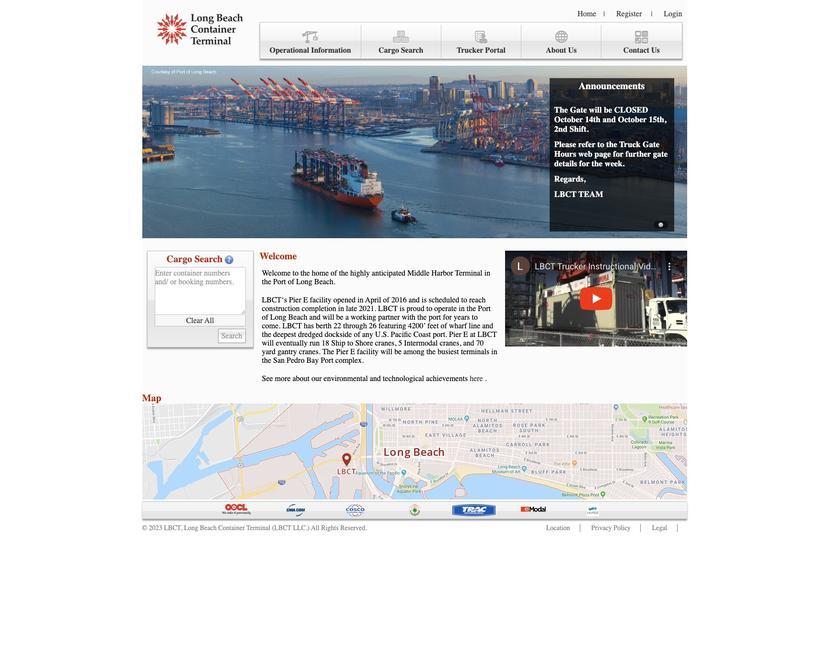 Task type: vqa. For each thing, say whether or not it's contained in the screenshot.
5
yes



Task type: describe. For each thing, give the bounding box(es) containing it.
middle
[[407, 269, 430, 278]]

shift.
[[570, 124, 589, 134]]

1 horizontal spatial pier
[[336, 347, 348, 356]]

1 horizontal spatial all
[[311, 524, 320, 532]]

for inside lbct's pier e facility opened in april of 2016 and is scheduled to reach construction completion in late 2021.  lbct is proud to operate in the port of long beach and will be a working partner with the port for years to come.  lbct has berth 22 through 26 featuring 4200' feet of wharf line and the deepest dredged dockside of any u.s. pacific coast port. pier e at lbct will eventually run 18 ship to shore cranes, 5 intermodal cranes, and 70 yard gantry cranes. the pier e facility will be among the busiest terminals in the san pedro bay port complex.
[[443, 313, 452, 322]]

please
[[554, 139, 576, 149]]

legal link
[[652, 524, 667, 532]]

information
[[311, 46, 351, 55]]

at
[[470, 330, 476, 339]]

legal
[[652, 524, 667, 532]]

2 horizontal spatial pier
[[449, 330, 461, 339]]

privacy
[[591, 524, 612, 532]]

anticipated
[[372, 269, 405, 278]]

gate inside please refer to the truck gate hours web page for further gate details for the week.
[[643, 139, 660, 149]]

port.
[[433, 330, 447, 339]]

0 horizontal spatial is
[[400, 304, 405, 313]]

about
[[293, 374, 310, 383]]

lbct down regards,​
[[554, 189, 577, 199]]

pacific
[[391, 330, 412, 339]]

location link
[[546, 524, 570, 532]]

operate
[[434, 304, 457, 313]]

lbct left has
[[282, 322, 302, 330]]

run
[[310, 339, 320, 347]]

in inside welcome to the home of the highly anticipated middle harbor terminal in the port of long beach.
[[484, 269, 490, 278]]

and up dredged at left
[[309, 313, 320, 322]]

gantry
[[277, 347, 297, 356]]

26
[[369, 322, 377, 330]]

rights
[[321, 524, 339, 532]]

2 | from the left
[[651, 10, 652, 18]]

to right proud
[[426, 304, 432, 313]]

the left port
[[417, 313, 427, 322]]

closed
[[614, 105, 648, 115]]

more
[[275, 374, 291, 383]]

1 vertical spatial be
[[336, 313, 343, 322]]

0 vertical spatial e
[[303, 296, 308, 304]]

2021.
[[359, 304, 376, 313]]

0 horizontal spatial long
[[184, 524, 198, 532]]

reach
[[469, 296, 486, 304]]

and right line
[[482, 322, 493, 330]]

u.s.
[[375, 330, 389, 339]]

1 horizontal spatial e
[[350, 347, 355, 356]]

1 horizontal spatial facility
[[357, 347, 379, 356]]

location
[[546, 524, 570, 532]]

the left highly
[[339, 269, 348, 278]]

yard
[[262, 347, 276, 356]]

about
[[546, 46, 566, 55]]

1 horizontal spatial cargo search
[[379, 46, 423, 55]]

1 cranes, from the left
[[375, 339, 397, 347]]

1 vertical spatial terminal
[[246, 524, 270, 532]]

truck
[[619, 139, 641, 149]]

web
[[578, 149, 593, 159]]

map
[[142, 393, 161, 404]]

1 vertical spatial beach
[[200, 524, 217, 532]]

with
[[402, 313, 415, 322]]

opened
[[333, 296, 356, 304]]

through
[[343, 322, 367, 330]]

2 cranes, from the left
[[440, 339, 461, 347]]

1 horizontal spatial for
[[579, 159, 590, 168]]

0 vertical spatial pier
[[289, 296, 301, 304]]

2 horizontal spatial for
[[613, 149, 624, 159]]

of right feet
[[441, 322, 447, 330]]

dockside
[[325, 330, 352, 339]]

home
[[578, 10, 596, 18]]

a
[[345, 313, 349, 322]]

wharf
[[449, 322, 467, 330]]

4200'
[[408, 322, 426, 330]]

environmental
[[324, 374, 368, 383]]

will down come.
[[262, 339, 274, 347]]

will left a
[[322, 313, 334, 322]]

(lbct
[[272, 524, 291, 532]]

login link
[[664, 10, 682, 18]]

line
[[469, 322, 480, 330]]

all inside "button"
[[204, 316, 214, 325]]

2nd
[[554, 124, 568, 134]]

here link
[[470, 374, 483, 383]]

contact us link
[[602, 25, 682, 59]]

come.
[[262, 322, 280, 330]]

trucker portal link
[[441, 25, 522, 59]]

and right "2016"
[[409, 296, 420, 304]]

long inside welcome to the home of the highly anticipated middle harbor terminal in the port of long beach.
[[296, 278, 312, 286]]

the up yard
[[262, 330, 271, 339]]

among
[[404, 347, 424, 356]]

the up line
[[467, 304, 476, 313]]

lbct's pier e facility opened in april of 2016 and is scheduled to reach construction completion in late 2021.  lbct is proud to operate in the port of long beach and will be a working partner with the port for years to come.  lbct has berth 22 through 26 featuring 4200' feet of wharf line and the deepest dredged dockside of any u.s. pacific coast port. pier e at lbct will eventually run 18 ship to shore cranes, 5 intermodal cranes, and 70 yard gantry cranes. the pier e facility will be among the busiest terminals in the san pedro bay port complex.
[[262, 296, 497, 365]]

welcome to the home of the highly anticipated middle harbor terminal in the port of long beach.
[[262, 269, 490, 286]]

busiest
[[438, 347, 459, 356]]

© 2023 lbct, long beach container terminal (lbct llc.) all rights reserved.
[[142, 524, 367, 532]]

proud
[[407, 304, 425, 313]]

construction
[[262, 304, 300, 313]]

in right late at the top of the page
[[358, 296, 364, 304]]

page
[[595, 149, 611, 159]]

pedro
[[287, 356, 305, 365]]

working
[[351, 313, 376, 322]]

the left the san
[[262, 356, 271, 365]]

portal
[[485, 46, 506, 55]]

see
[[262, 374, 273, 383]]

home link
[[578, 10, 596, 18]]

©
[[142, 524, 147, 532]]

to inside welcome to the home of the highly anticipated middle harbor terminal in the port of long beach.
[[293, 269, 299, 278]]

has
[[304, 322, 314, 330]]

the left truck
[[606, 139, 617, 149]]

trucker portal
[[457, 46, 506, 55]]

of left "2016"
[[383, 296, 390, 304]]

feet
[[427, 322, 439, 330]]

terminals
[[461, 347, 489, 356]]

lbct right at
[[477, 330, 497, 339]]

of down lbct's
[[262, 313, 268, 322]]

clear all
[[186, 316, 214, 325]]

privacy policy link
[[591, 524, 631, 532]]

lbct's
[[262, 296, 287, 304]]

14th and
[[585, 115, 616, 124]]

about us link
[[522, 25, 602, 59]]

18
[[322, 339, 329, 347]]

register link
[[616, 10, 642, 18]]



Task type: locate. For each thing, give the bounding box(es) containing it.
all right llc.)
[[311, 524, 320, 532]]

regards,​
[[554, 174, 586, 184]]

is
[[422, 296, 427, 304], [400, 304, 405, 313]]

october
[[554, 115, 583, 124], [618, 115, 647, 124]]

cargo search link
[[361, 25, 441, 59]]

be left among
[[394, 347, 402, 356]]

our
[[312, 374, 322, 383]]

2 horizontal spatial port
[[478, 304, 491, 313]]

clear all button
[[155, 315, 246, 326]]

highly
[[350, 269, 370, 278]]

0 horizontal spatial facility
[[310, 296, 332, 304]]

menu bar
[[260, 22, 682, 59]]

2 vertical spatial pier
[[336, 347, 348, 356]]

container
[[218, 524, 245, 532]]

for right 'page'
[[613, 149, 624, 159]]

0 horizontal spatial beach
[[200, 524, 217, 532]]

llc.)
[[293, 524, 310, 532]]

us right 'about'
[[568, 46, 577, 55]]

us inside 'link'
[[568, 46, 577, 55]]

long left the beach.
[[296, 278, 312, 286]]

70
[[476, 339, 484, 347]]

cranes.
[[299, 347, 320, 356]]

pier down dockside
[[336, 347, 348, 356]]

0 horizontal spatial pier
[[289, 296, 301, 304]]

beach inside lbct's pier e facility opened in april of 2016 and is scheduled to reach construction completion in late 2021.  lbct is proud to operate in the port of long beach and will be a working partner with the port for years to come.  lbct has berth 22 through 26 featuring 4200' feet of wharf line and the deepest dredged dockside of any u.s. pacific coast port. pier e at lbct will eventually run 18 ship to shore cranes, 5 intermodal cranes, and 70 yard gantry cranes. the pier e facility will be among the busiest terminals in the san pedro bay port complex.
[[288, 313, 308, 322]]

Enter container numbers and/ or booking numbers. text field
[[155, 267, 246, 315]]

| right home link
[[604, 10, 605, 18]]

0 vertical spatial cargo search
[[379, 46, 423, 55]]

for right details
[[579, 159, 590, 168]]

the
[[606, 139, 617, 149], [592, 159, 603, 168], [301, 269, 310, 278], [339, 269, 348, 278], [262, 278, 271, 286], [467, 304, 476, 313], [417, 313, 427, 322], [262, 330, 271, 339], [426, 347, 436, 356], [262, 356, 271, 365]]

beach
[[288, 313, 308, 322], [200, 524, 217, 532]]

1 horizontal spatial october
[[618, 115, 647, 124]]

1 vertical spatial search
[[195, 254, 223, 265]]

coast
[[414, 330, 431, 339]]

1 horizontal spatial us
[[651, 46, 660, 55]]

in up reach
[[484, 269, 490, 278]]

to right ship
[[347, 339, 353, 347]]

| left login
[[651, 10, 652, 18]]

0 horizontal spatial be
[[336, 313, 343, 322]]

the inside the gate will be closed october 14th and october 15th, 2nd shift.
[[554, 105, 568, 115]]

terminal left (lbct at the left of page
[[246, 524, 270, 532]]

to
[[597, 139, 604, 149], [293, 269, 299, 278], [461, 296, 467, 304], [426, 304, 432, 313], [472, 313, 478, 322], [347, 339, 353, 347]]

berth
[[316, 322, 332, 330]]

facility down the any
[[357, 347, 379, 356]]

of left the any
[[354, 330, 360, 339]]

2 vertical spatial be
[[394, 347, 402, 356]]

1 vertical spatial facility
[[357, 347, 379, 356]]

featuring
[[379, 322, 406, 330]]

2 horizontal spatial be
[[604, 105, 612, 115]]

terminal inside welcome to the home of the highly anticipated middle harbor terminal in the port of long beach.
[[455, 269, 483, 278]]

cranes, down wharf
[[440, 339, 461, 347]]

shore
[[355, 339, 373, 347]]

the left week. on the top right
[[592, 159, 603, 168]]

2 vertical spatial port
[[321, 356, 334, 365]]

the up lbct's
[[262, 278, 271, 286]]

us right contact on the right top of page
[[651, 46, 660, 55]]

1 horizontal spatial the
[[554, 105, 568, 115]]

0 horizontal spatial cranes,
[[375, 339, 397, 347]]

beach.
[[314, 278, 335, 286]]

be left a
[[336, 313, 343, 322]]

port inside welcome to the home of the highly anticipated middle harbor terminal in the port of long beach.
[[273, 278, 286, 286]]

pier
[[289, 296, 301, 304], [449, 330, 461, 339], [336, 347, 348, 356]]

the left home
[[301, 269, 310, 278]]

intermodal
[[404, 339, 438, 347]]

gate inside the gate will be closed october 14th and october 15th, 2nd shift.
[[570, 105, 587, 115]]

harbor
[[431, 269, 453, 278]]

gate up shift. at the right of the page
[[570, 105, 587, 115]]

0 horizontal spatial all
[[204, 316, 214, 325]]

2 vertical spatial e
[[350, 347, 355, 356]]

us for contact us
[[651, 46, 660, 55]]

will
[[589, 105, 602, 115], [322, 313, 334, 322], [262, 339, 274, 347], [381, 347, 393, 356]]

be left "closed"
[[604, 105, 612, 115]]

the gate will be closed october 14th and october 15th, 2nd shift.
[[554, 105, 666, 134]]

privacy policy
[[591, 524, 631, 532]]

ship
[[331, 339, 345, 347]]

october up please in the right top of the page
[[554, 115, 583, 124]]

reserved.
[[340, 524, 367, 532]]

0 vertical spatial facility
[[310, 296, 332, 304]]

1 horizontal spatial is
[[422, 296, 427, 304]]

port right bay
[[321, 356, 334, 365]]

0 horizontal spatial port
[[273, 278, 286, 286]]

1 horizontal spatial be
[[394, 347, 402, 356]]

lbct team
[[554, 189, 603, 199]]

0 vertical spatial terminal
[[455, 269, 483, 278]]

0 vertical spatial port
[[273, 278, 286, 286]]

the up 2nd at the top right of the page
[[554, 105, 568, 115]]

cranes, left "5" at the bottom left of the page
[[375, 339, 397, 347]]

will inside the gate will be closed october 14th and october 15th, 2nd shift.
[[589, 105, 602, 115]]

register
[[616, 10, 642, 18]]

1 october from the left
[[554, 115, 583, 124]]

1 vertical spatial the
[[322, 347, 334, 356]]

terminal
[[455, 269, 483, 278], [246, 524, 270, 532]]

in left late at the top of the page
[[338, 304, 344, 313]]

0 vertical spatial gate
[[570, 105, 587, 115]]

of
[[331, 269, 337, 278], [288, 278, 294, 286], [383, 296, 390, 304], [262, 313, 268, 322], [441, 322, 447, 330], [354, 330, 360, 339]]

of right home
[[331, 269, 337, 278]]

1 vertical spatial pier
[[449, 330, 461, 339]]

2 horizontal spatial e
[[463, 330, 468, 339]]

week.
[[605, 159, 625, 168]]

1 vertical spatial gate
[[643, 139, 660, 149]]

1 vertical spatial e
[[463, 330, 468, 339]]

announcements
[[579, 81, 645, 92]]

us for about us
[[568, 46, 577, 55]]

welcome for welcome to the home of the highly anticipated middle harbor terminal in the port of long beach.
[[262, 269, 291, 278]]

to inside please refer to the truck gate hours web page for further gate details for the week.
[[597, 139, 604, 149]]

policy
[[614, 524, 631, 532]]

the right "run"
[[322, 347, 334, 356]]

cranes,
[[375, 339, 397, 347], [440, 339, 461, 347]]

beach up dredged at left
[[288, 313, 308, 322]]

april
[[365, 296, 381, 304]]

2 us from the left
[[651, 46, 660, 55]]

gate
[[570, 105, 587, 115], [643, 139, 660, 149]]

in right operate
[[459, 304, 465, 313]]

eventually
[[276, 339, 308, 347]]

1 horizontal spatial gate
[[643, 139, 660, 149]]

2 horizontal spatial long
[[296, 278, 312, 286]]

in
[[484, 269, 490, 278], [358, 296, 364, 304], [338, 304, 344, 313], [459, 304, 465, 313], [491, 347, 497, 356]]

terminal right harbor
[[455, 269, 483, 278]]

None submit
[[218, 329, 246, 343]]

here
[[470, 374, 483, 383]]

will left "5" at the bottom left of the page
[[381, 347, 393, 356]]

e up has
[[303, 296, 308, 304]]

1 horizontal spatial terminal
[[455, 269, 483, 278]]

0 horizontal spatial search
[[195, 254, 223, 265]]

0 horizontal spatial cargo search
[[167, 254, 223, 265]]

lbct
[[554, 189, 577, 199], [378, 304, 398, 313], [282, 322, 302, 330], [477, 330, 497, 339]]

bay
[[306, 356, 319, 365]]

2 october from the left
[[618, 115, 647, 124]]

and left 70
[[463, 339, 474, 347]]

0 vertical spatial cargo
[[379, 46, 399, 55]]

and left technological
[[370, 374, 381, 383]]

completion
[[302, 304, 336, 313]]

0 vertical spatial search
[[401, 46, 423, 55]]

1 vertical spatial cargo
[[167, 254, 192, 265]]

0 vertical spatial beach
[[288, 313, 308, 322]]

clear
[[186, 316, 203, 325]]

1 horizontal spatial cranes,
[[440, 339, 461, 347]]

to left reach
[[461, 296, 467, 304]]

trucker
[[457, 46, 483, 55]]

long
[[296, 278, 312, 286], [270, 313, 286, 322], [184, 524, 198, 532]]

contact us
[[623, 46, 660, 55]]

1 us from the left
[[568, 46, 577, 55]]

0 horizontal spatial terminal
[[246, 524, 270, 532]]

to left home
[[293, 269, 299, 278]]

2 vertical spatial long
[[184, 524, 198, 532]]

in right 70
[[491, 347, 497, 356]]

pier right lbct's
[[289, 296, 301, 304]]

0 vertical spatial be
[[604, 105, 612, 115]]

e left at
[[463, 330, 468, 339]]

will down announcements
[[589, 105, 602, 115]]

0 horizontal spatial october
[[554, 115, 583, 124]]

complex.
[[335, 356, 364, 365]]

port up line
[[478, 304, 491, 313]]

welcome for welcome
[[260, 251, 297, 262]]

is left proud
[[400, 304, 405, 313]]

1 vertical spatial port
[[478, 304, 491, 313]]

1 horizontal spatial |
[[651, 10, 652, 18]]

home
[[312, 269, 329, 278]]

san
[[273, 356, 285, 365]]

for right port
[[443, 313, 452, 322]]

port up lbct's
[[273, 278, 286, 286]]

lbct,
[[164, 524, 182, 532]]

long inside lbct's pier e facility opened in april of 2016 and is scheduled to reach construction completion in late 2021.  lbct is proud to operate in the port of long beach and will be a working partner with the port for years to come.  lbct has berth 22 through 26 featuring 4200' feet of wharf line and the deepest dredged dockside of any u.s. pacific coast port. pier e at lbct will eventually run 18 ship to shore cranes, 5 intermodal cranes, and 70 yard gantry cranes. the pier e facility will be among the busiest terminals in the san pedro bay port complex.
[[270, 313, 286, 322]]

0 horizontal spatial the
[[322, 347, 334, 356]]

0 horizontal spatial |
[[604, 10, 605, 18]]

long down lbct's
[[270, 313, 286, 322]]

1 | from the left
[[604, 10, 605, 18]]

0 horizontal spatial gate
[[570, 105, 587, 115]]

welcome
[[260, 251, 297, 262], [262, 269, 291, 278]]

hours
[[554, 149, 576, 159]]

gate right truck
[[643, 139, 660, 149]]

is left scheduled
[[422, 296, 427, 304]]

late
[[346, 304, 357, 313]]

deepest
[[273, 330, 296, 339]]

beach left container
[[200, 524, 217, 532]]

0 vertical spatial all
[[204, 316, 214, 325]]

team
[[579, 189, 603, 199]]

of up construction
[[288, 278, 294, 286]]

1 horizontal spatial long
[[270, 313, 286, 322]]

1 vertical spatial long
[[270, 313, 286, 322]]

october up truck
[[618, 115, 647, 124]]

about us
[[546, 46, 577, 55]]

0 vertical spatial long
[[296, 278, 312, 286]]

1 vertical spatial cargo search
[[167, 254, 223, 265]]

the inside lbct's pier e facility opened in april of 2016 and is scheduled to reach construction completion in late 2021.  lbct is proud to operate in the port of long beach and will be a working partner with the port for years to come.  lbct has berth 22 through 26 featuring 4200' feet of wharf line and the deepest dredged dockside of any u.s. pacific coast port. pier e at lbct will eventually run 18 ship to shore cranes, 5 intermodal cranes, and 70 yard gantry cranes. the pier e facility will be among the busiest terminals in the san pedro bay port complex.
[[322, 347, 334, 356]]

facility
[[310, 296, 332, 304], [357, 347, 379, 356]]

e left 'shore'
[[350, 347, 355, 356]]

all right clear
[[204, 316, 214, 325]]

menu bar containing operational information
[[260, 22, 682, 59]]

technological
[[383, 374, 424, 383]]

e
[[303, 296, 308, 304], [463, 330, 468, 339], [350, 347, 355, 356]]

0 horizontal spatial us
[[568, 46, 577, 55]]

0 vertical spatial welcome
[[260, 251, 297, 262]]

lbct up the featuring
[[378, 304, 398, 313]]

0 horizontal spatial e
[[303, 296, 308, 304]]

long right lbct,
[[184, 524, 198, 532]]

welcome inside welcome to the home of the highly anticipated middle harbor terminal in the port of long beach.
[[262, 269, 291, 278]]

1 vertical spatial all
[[311, 524, 320, 532]]

search inside menu bar
[[401, 46, 423, 55]]

be
[[604, 105, 612, 115], [336, 313, 343, 322], [394, 347, 402, 356]]

facility down the beach.
[[310, 296, 332, 304]]

1 horizontal spatial search
[[401, 46, 423, 55]]

1 horizontal spatial cargo
[[379, 46, 399, 55]]

0 vertical spatial the
[[554, 105, 568, 115]]

pier right port.
[[449, 330, 461, 339]]

see more about our environmental and technological achievements here .
[[262, 374, 487, 383]]

to right years
[[472, 313, 478, 322]]

us
[[568, 46, 577, 55], [651, 46, 660, 55]]

operational
[[270, 46, 309, 55]]

years
[[454, 313, 470, 322]]

0 horizontal spatial cargo
[[167, 254, 192, 265]]

1 horizontal spatial beach
[[288, 313, 308, 322]]

to right "refer"
[[597, 139, 604, 149]]

be inside the gate will be closed october 14th and october 15th, 2nd shift.
[[604, 105, 612, 115]]

details
[[554, 159, 577, 168]]

0 horizontal spatial for
[[443, 313, 452, 322]]

partner
[[378, 313, 400, 322]]

1 vertical spatial welcome
[[262, 269, 291, 278]]

gate
[[653, 149, 668, 159]]

the right among
[[426, 347, 436, 356]]

1 horizontal spatial port
[[321, 356, 334, 365]]



